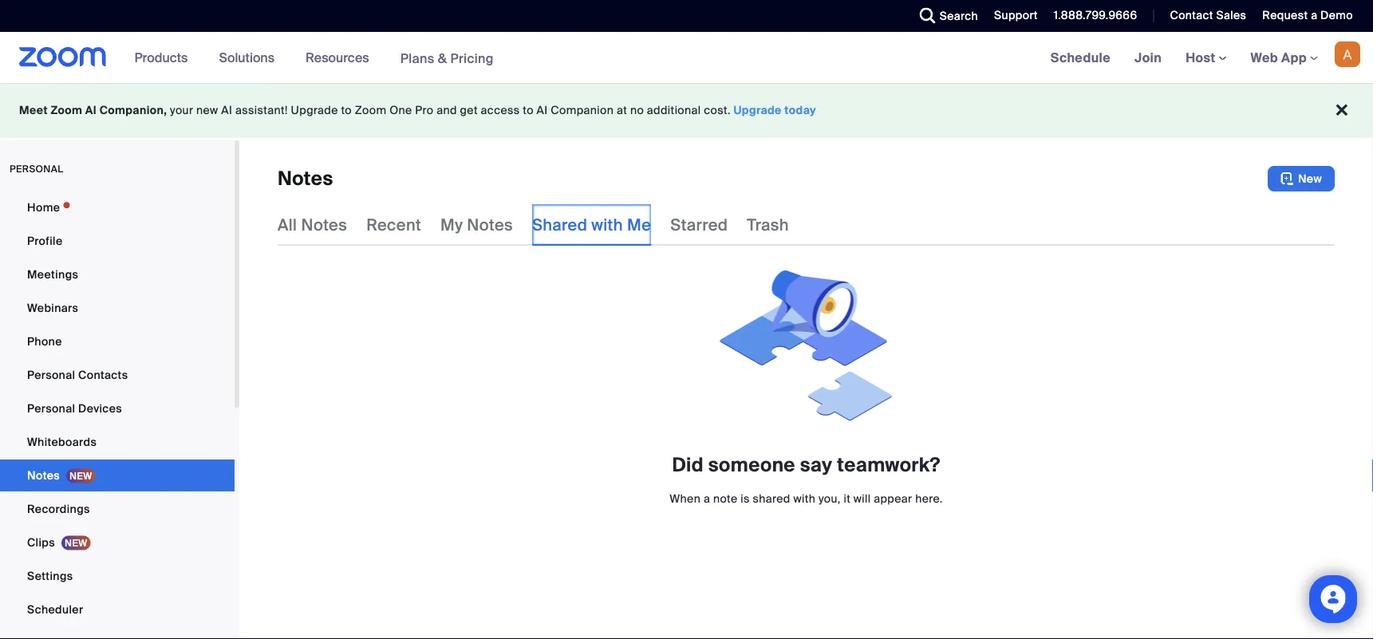 Task type: describe. For each thing, give the bounding box(es) containing it.
shared
[[532, 215, 588, 235]]

solutions button
[[219, 32, 282, 83]]

did
[[672, 453, 704, 478]]

meetings navigation
[[1039, 32, 1374, 84]]

1 upgrade from the left
[[291, 103, 338, 118]]

zoom logo image
[[19, 47, 107, 67]]

starred
[[671, 215, 728, 235]]

profile link
[[0, 225, 235, 257]]

new
[[196, 103, 218, 118]]

whiteboards
[[27, 435, 97, 449]]

products
[[135, 49, 188, 66]]

recent
[[366, 215, 421, 235]]

request a demo
[[1263, 8, 1354, 23]]

personal devices
[[27, 401, 122, 416]]

and
[[437, 103, 457, 118]]

products button
[[135, 32, 195, 83]]

note
[[713, 491, 738, 506]]

profile picture image
[[1335, 42, 1361, 67]]

plans & pricing
[[400, 50, 494, 66]]

webinars link
[[0, 292, 235, 324]]

pro
[[415, 103, 434, 118]]

companion,
[[99, 103, 167, 118]]

say
[[800, 453, 833, 478]]

1 vertical spatial with
[[794, 491, 816, 506]]

one
[[390, 103, 412, 118]]

request
[[1263, 8, 1309, 23]]

shared with me
[[532, 215, 652, 235]]

banner containing products
[[0, 32, 1374, 84]]

access
[[481, 103, 520, 118]]

schedule link
[[1039, 32, 1123, 83]]

home link
[[0, 192, 235, 223]]

is
[[741, 491, 750, 506]]

get
[[460, 103, 478, 118]]

today
[[785, 103, 817, 118]]

at
[[617, 103, 627, 118]]

join
[[1135, 49, 1162, 66]]

web app button
[[1251, 49, 1319, 66]]

join link
[[1123, 32, 1174, 83]]

sales
[[1217, 8, 1247, 23]]

solutions
[[219, 49, 275, 66]]

personal contacts link
[[0, 359, 235, 391]]

personal devices link
[[0, 393, 235, 425]]

pricing
[[451, 50, 494, 66]]

profile
[[27, 233, 63, 248]]

settings
[[27, 569, 73, 583]]

scheduler
[[27, 602, 83, 617]]

search
[[940, 8, 979, 23]]

phone
[[27, 334, 62, 349]]

personal
[[10, 163, 63, 175]]

webinars
[[27, 301, 78, 315]]

web app
[[1251, 49, 1307, 66]]

you,
[[819, 491, 841, 506]]

your
[[170, 103, 193, 118]]

meet
[[19, 103, 48, 118]]

additional
[[647, 103, 701, 118]]

home
[[27, 200, 60, 215]]

notes inside personal menu menu
[[27, 468, 60, 483]]

schedule
[[1051, 49, 1111, 66]]

me
[[627, 215, 652, 235]]

meet zoom ai companion, footer
[[0, 83, 1374, 138]]

meetings link
[[0, 259, 235, 291]]

companion
[[551, 103, 614, 118]]

2 ai from the left
[[221, 103, 232, 118]]

no
[[630, 103, 644, 118]]

resources button
[[306, 32, 376, 83]]

contacts
[[78, 368, 128, 382]]

personal menu menu
[[0, 192, 235, 639]]

assistant!
[[235, 103, 288, 118]]

a for request
[[1311, 8, 1318, 23]]

upgrade today link
[[734, 103, 817, 118]]

1 zoom from the left
[[51, 103, 82, 118]]

2 zoom from the left
[[355, 103, 387, 118]]

my
[[441, 215, 463, 235]]

whiteboards link
[[0, 426, 235, 458]]



Task type: locate. For each thing, give the bounding box(es) containing it.
1 horizontal spatial ai
[[221, 103, 232, 118]]

personal up the whiteboards
[[27, 401, 75, 416]]

zoom left one
[[355, 103, 387, 118]]

0 horizontal spatial a
[[704, 491, 710, 506]]

clips link
[[0, 527, 235, 559]]

1 vertical spatial a
[[704, 491, 710, 506]]

meet zoom ai companion, your new ai assistant! upgrade to zoom one pro and get access to ai companion at no additional cost. upgrade today
[[19, 103, 817, 118]]

personal inside personal contacts link
[[27, 368, 75, 382]]

upgrade
[[291, 103, 338, 118], [734, 103, 782, 118]]

banner
[[0, 32, 1374, 84]]

1 personal from the top
[[27, 368, 75, 382]]

&
[[438, 50, 447, 66]]

to
[[341, 103, 352, 118], [523, 103, 534, 118]]

1.888.799.9666
[[1054, 8, 1138, 23]]

1 horizontal spatial upgrade
[[734, 103, 782, 118]]

0 horizontal spatial ai
[[85, 103, 97, 118]]

a left note
[[704, 491, 710, 506]]

to right access
[[523, 103, 534, 118]]

here.
[[916, 491, 943, 506]]

with
[[592, 215, 623, 235], [794, 491, 816, 506]]

with inside tabs of all notes page tab list
[[592, 215, 623, 235]]

teamwork?
[[837, 453, 941, 478]]

tabs of all notes page tab list
[[278, 204, 789, 246]]

1 ai from the left
[[85, 103, 97, 118]]

host button
[[1186, 49, 1227, 66]]

when
[[670, 491, 701, 506]]

my notes
[[441, 215, 513, 235]]

appear
[[874, 491, 913, 506]]

all
[[278, 215, 297, 235]]

personal down phone
[[27, 368, 75, 382]]

phone link
[[0, 326, 235, 358]]

2 personal from the top
[[27, 401, 75, 416]]

0 horizontal spatial with
[[592, 215, 623, 235]]

upgrade right cost.
[[734, 103, 782, 118]]

contact sales link
[[1158, 0, 1251, 32], [1170, 8, 1247, 23]]

1 horizontal spatial a
[[1311, 8, 1318, 23]]

will
[[854, 491, 871, 506]]

0 horizontal spatial to
[[341, 103, 352, 118]]

with left you,
[[794, 491, 816, 506]]

host
[[1186, 49, 1219, 66]]

notes up recordings on the left bottom of the page
[[27, 468, 60, 483]]

when a note is shared with you, it will appear here.
[[670, 491, 943, 506]]

settings link
[[0, 560, 235, 592]]

upgrade down product information navigation
[[291, 103, 338, 118]]

3 ai from the left
[[537, 103, 548, 118]]

meetings
[[27, 267, 78, 282]]

zoom
[[51, 103, 82, 118], [355, 103, 387, 118]]

support
[[995, 8, 1038, 23]]

trash
[[747, 215, 789, 235]]

1 horizontal spatial with
[[794, 491, 816, 506]]

contact sales
[[1170, 8, 1247, 23]]

0 horizontal spatial upgrade
[[291, 103, 338, 118]]

devices
[[78, 401, 122, 416]]

shared
[[753, 491, 791, 506]]

support link
[[983, 0, 1042, 32], [995, 8, 1038, 23]]

all notes
[[278, 215, 347, 235]]

ai left companion
[[537, 103, 548, 118]]

plans & pricing link
[[400, 50, 494, 66], [400, 50, 494, 66]]

demo
[[1321, 8, 1354, 23]]

1 to from the left
[[341, 103, 352, 118]]

0 vertical spatial personal
[[27, 368, 75, 382]]

personal contacts
[[27, 368, 128, 382]]

2 upgrade from the left
[[734, 103, 782, 118]]

zoom right the 'meet'
[[51, 103, 82, 118]]

cost.
[[704, 103, 731, 118]]

ai right new
[[221, 103, 232, 118]]

1 horizontal spatial to
[[523, 103, 534, 118]]

contact
[[1170, 8, 1214, 23]]

web
[[1251, 49, 1279, 66]]

notes right my
[[467, 215, 513, 235]]

new button
[[1268, 166, 1335, 192]]

2 horizontal spatial ai
[[537, 103, 548, 118]]

0 vertical spatial with
[[592, 215, 623, 235]]

clips
[[27, 535, 55, 550]]

2 to from the left
[[523, 103, 534, 118]]

new
[[1299, 171, 1323, 186]]

personal for personal devices
[[27, 401, 75, 416]]

recordings link
[[0, 493, 235, 525]]

it
[[844, 491, 851, 506]]

notes right all at left top
[[301, 215, 347, 235]]

a left demo
[[1311, 8, 1318, 23]]

to down resources 'dropdown button'
[[341, 103, 352, 118]]

did someone say teamwork?
[[672, 453, 941, 478]]

recordings
[[27, 502, 90, 516]]

app
[[1282, 49, 1307, 66]]

notes up all notes
[[278, 166, 333, 191]]

ai left companion,
[[85, 103, 97, 118]]

plans
[[400, 50, 435, 66]]

0 horizontal spatial zoom
[[51, 103, 82, 118]]

0 vertical spatial a
[[1311, 8, 1318, 23]]

1 vertical spatial personal
[[27, 401, 75, 416]]

1 horizontal spatial zoom
[[355, 103, 387, 118]]

notes
[[278, 166, 333, 191], [301, 215, 347, 235], [467, 215, 513, 235], [27, 468, 60, 483]]

someone
[[709, 453, 796, 478]]

with left me
[[592, 215, 623, 235]]

personal inside 'personal devices' link
[[27, 401, 75, 416]]

1.888.799.9666 button up schedule link
[[1054, 8, 1138, 23]]

a for when
[[704, 491, 710, 506]]

1.888.799.9666 button
[[1042, 0, 1142, 32], [1054, 8, 1138, 23]]

product information navigation
[[123, 32, 506, 84]]

1.888.799.9666 button up schedule
[[1042, 0, 1142, 32]]

notes link
[[0, 460, 235, 492]]

resources
[[306, 49, 369, 66]]

search button
[[908, 0, 983, 32]]

a
[[1311, 8, 1318, 23], [704, 491, 710, 506]]

scheduler link
[[0, 594, 235, 626]]

personal for personal contacts
[[27, 368, 75, 382]]



Task type: vqa. For each thing, say whether or not it's contained in the screenshot.
1st Microsoft from the right
no



